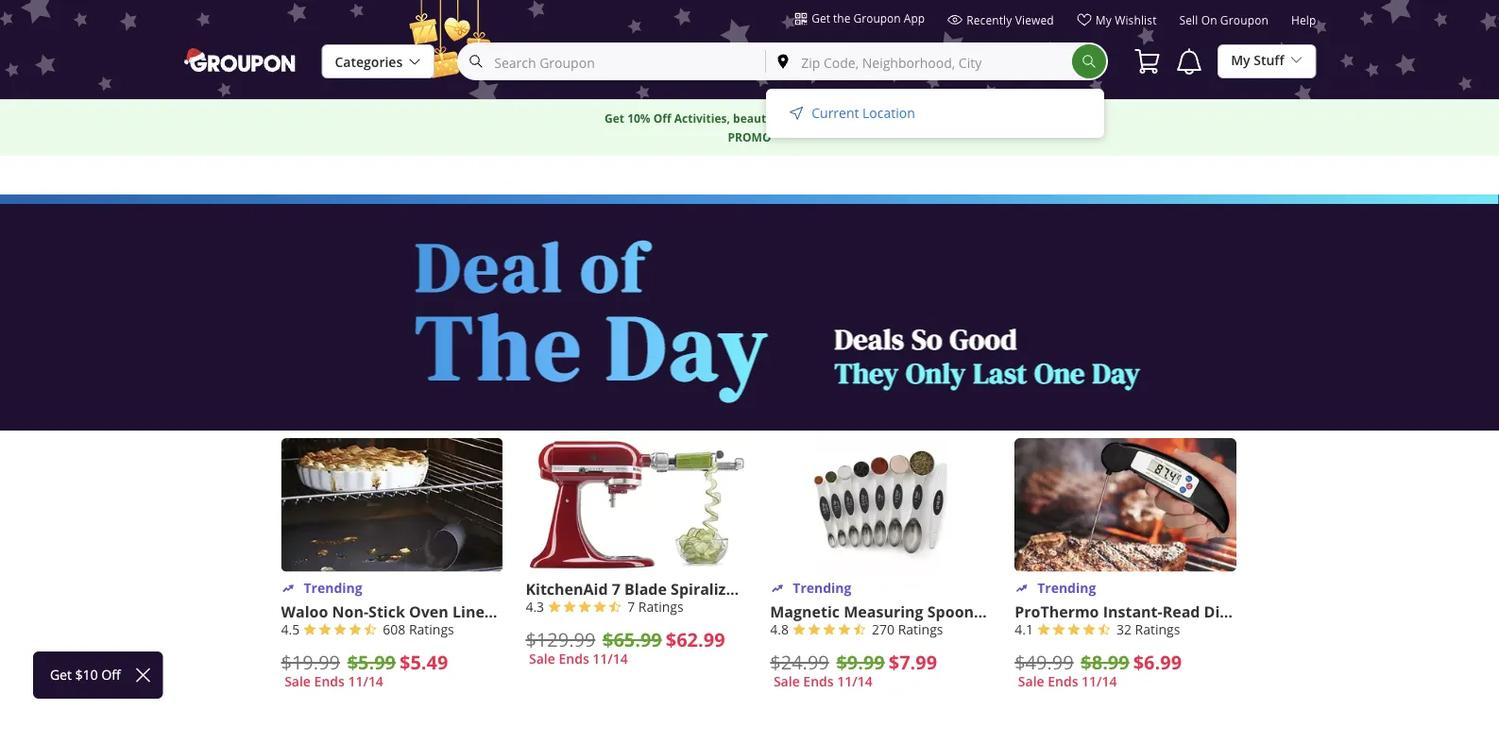 Task type: vqa. For each thing, say whether or not it's contained in the screenshot.
Vine in the Vine Oh! Holiday Box + FREE Charcuterie Board Set (74%...
no



Task type: locate. For each thing, give the bounding box(es) containing it.
1 vertical spatial get
[[605, 111, 625, 127]]

more.
[[804, 111, 837, 127]]

ends for $9.99
[[804, 674, 834, 691]]

1 horizontal spatial 7
[[628, 598, 635, 616]]

ends
[[559, 651, 589, 668], [314, 674, 345, 691], [804, 674, 834, 691], [1048, 674, 1079, 691]]

get left 10%
[[605, 111, 625, 127]]

trending icon image up 4.1
[[1015, 582, 1030, 597]]

11/14 down 32
[[1082, 674, 1118, 691]]

half icon image left 270
[[853, 624, 871, 641]]

11/14 inside $19.99 $5.99 $5.49 sale ends 11/14
[[348, 674, 384, 691]]

plus
[[746, 579, 778, 600]]

7 up 4
[[612, 579, 621, 600]]

sale down 4.8 on the bottom right
[[774, 674, 800, 691]]

10%
[[628, 111, 651, 127]]

oven
[[409, 602, 449, 623]]

$24.99
[[771, 650, 830, 676]]

get 10% off activities, beauty, and more. use code promo
[[605, 111, 895, 146]]

ends for $65.99
[[559, 651, 589, 668]]

sale for $8.99
[[1019, 674, 1045, 691]]

$49.99 $8.99 $6.99 sale ends 11/14
[[1015, 650, 1182, 691]]

my for my wishlist
[[1096, 12, 1112, 27]]

ratings
[[639, 598, 684, 616], [409, 621, 454, 639], [899, 621, 944, 639], [1136, 621, 1181, 639]]

trending icon image up waloo
[[281, 582, 296, 597]]

blade
[[625, 579, 667, 600]]

1 horizontal spatial my
[[1232, 52, 1251, 69]]

Austin search field
[[767, 44, 1073, 78]]

and left slice
[[898, 579, 927, 600]]

1 trending from the left
[[304, 579, 363, 598]]

trending left core
[[793, 579, 852, 598]]

half icon image for $8.99
[[1098, 624, 1115, 641]]

7 right 4
[[628, 598, 635, 616]]

270 ratings
[[872, 621, 944, 639]]

search element
[[1073, 44, 1107, 78]]

ends for $5.99
[[314, 674, 345, 691]]

ends left $9.99
[[804, 674, 834, 691]]

sale for $9.99
[[774, 674, 800, 691]]

kitchenaid 7 blade spiralizer plus with peel, core and slice
[[526, 579, 965, 600]]

0 vertical spatial get
[[812, 10, 831, 26]]

groupon right the
[[854, 10, 901, 26]]

0 horizontal spatial trending icon image
[[281, 582, 296, 597]]

ends inside $19.99 $5.99 $5.49 sale ends 11/14
[[314, 674, 345, 691]]

2 trending icon image from the left
[[771, 582, 786, 597]]

$9.99
[[837, 650, 885, 676]]

ends left $5.99
[[314, 674, 345, 691]]

help
[[1292, 13, 1317, 28]]

core
[[860, 579, 895, 600]]

my inside "link"
[[1096, 12, 1112, 27]]

groupon for the
[[854, 10, 901, 26]]

sale down 4.1
[[1019, 674, 1045, 691]]

half icon image left 608
[[364, 624, 381, 641]]

and left the more.
[[779, 111, 801, 127]]

ends inside $129.99 $65.99 $62.99 sale ends 11/14
[[559, 651, 589, 668]]

on
[[1202, 13, 1218, 28]]

11/14 down 4
[[593, 651, 628, 668]]

my left stuff
[[1232, 52, 1251, 69]]

half icon image
[[609, 601, 626, 618], [364, 624, 381, 641], [853, 624, 871, 641], [1098, 624, 1115, 641]]

off
[[654, 111, 672, 127]]

trending icon image
[[281, 582, 296, 597], [771, 582, 786, 597], [1015, 582, 1030, 597]]

trending up $49.99
[[1038, 579, 1097, 598]]

1 horizontal spatial groupon
[[1221, 13, 1269, 28]]

full icon image
[[548, 601, 565, 618], [563, 601, 580, 618], [579, 601, 596, 618], [594, 601, 611, 618], [304, 624, 321, 641], [319, 624, 336, 641], [334, 624, 351, 641], [349, 624, 366, 641], [793, 624, 810, 641], [808, 624, 825, 641], [823, 624, 840, 641], [838, 624, 855, 641], [1038, 624, 1055, 641], [1053, 624, 1070, 641], [1068, 624, 1085, 641], [1083, 624, 1100, 641]]

magnetic measuring spoons set, dual sided, stainless steel set of 8 image
[[771, 439, 993, 572]]

1 vertical spatial and
[[898, 579, 927, 600]]

activities,
[[675, 111, 731, 127]]

sale inside $24.99 $9.99 $7.99 sale ends 11/14
[[774, 674, 800, 691]]

1 horizontal spatial get
[[812, 10, 831, 26]]

3 trending from the left
[[1038, 579, 1097, 598]]

11/14 inside $24.99 $9.99 $7.99 sale ends 11/14
[[838, 674, 873, 691]]

my stuff button
[[1218, 43, 1317, 78]]

and
[[779, 111, 801, 127], [898, 579, 927, 600]]

half icon image right or
[[609, 601, 626, 618]]

1 horizontal spatial trending
[[793, 579, 852, 598]]

0 horizontal spatial my
[[1096, 12, 1112, 27]]

$49.99
[[1015, 650, 1074, 676]]

0 horizontal spatial get
[[605, 111, 625, 127]]

0 horizontal spatial groupon
[[854, 10, 901, 26]]

2 trending from the left
[[793, 579, 852, 598]]

my inside "button"
[[1232, 52, 1251, 69]]

11/14 for $9.99
[[838, 674, 873, 691]]

sale down 4.5 at the bottom left of the page
[[285, 674, 311, 691]]

ratings up '$7.99'
[[899, 621, 944, 639]]

$8.99
[[1082, 650, 1130, 676]]

sale for $5.99
[[285, 674, 311, 691]]

11/14 right $19.99
[[348, 674, 384, 691]]

half icon image for $5.99
[[364, 624, 381, 641]]

get
[[812, 10, 831, 26], [605, 111, 625, 127]]

help link
[[1292, 13, 1317, 35]]

sale inside $49.99 $8.99 $6.99 sale ends 11/14
[[1019, 674, 1045, 691]]

ratings up $5.49
[[409, 621, 454, 639]]

$5.99
[[347, 650, 396, 676]]

Search Groupon search field
[[458, 43, 1109, 138], [460, 44, 766, 78]]

ends for $8.99
[[1048, 674, 1079, 691]]

7 ratings
[[628, 598, 684, 616]]

trending up non-
[[304, 579, 363, 598]]

get inside get the groupon app button
[[812, 10, 831, 26]]

categories button
[[322, 44, 435, 79]]

11/14
[[593, 651, 628, 668], [348, 674, 384, 691], [838, 674, 873, 691], [1082, 674, 1118, 691]]

current location
[[812, 104, 916, 122]]

1 trending icon image from the left
[[281, 582, 296, 597]]

0 vertical spatial my
[[1096, 12, 1112, 27]]

1 horizontal spatial trending icon image
[[771, 582, 786, 597]]

my left wishlist
[[1096, 12, 1112, 27]]

sale down mat
[[529, 651, 556, 668]]

1 vertical spatial my
[[1232, 52, 1251, 69]]

11/14 right $24.99
[[838, 674, 873, 691]]

ends inside $49.99 $8.99 $6.99 sale ends 11/14
[[1048, 674, 1079, 691]]

categories
[[335, 53, 403, 71]]

270
[[872, 621, 895, 639]]

0 horizontal spatial and
[[779, 111, 801, 127]]

0 horizontal spatial trending
[[304, 579, 363, 598]]

0 vertical spatial and
[[779, 111, 801, 127]]

$24.99 $9.99 $7.99 sale ends 11/14
[[771, 650, 938, 691]]

3 trending icon image from the left
[[1015, 582, 1030, 597]]

2 horizontal spatial trending icon image
[[1015, 582, 1030, 597]]

ratings up $6.99
[[1136, 621, 1181, 639]]

$62.99
[[666, 627, 725, 654]]

11/14 inside $129.99 $65.99 $62.99 sale ends 11/14
[[593, 651, 628, 668]]

prothermo instant-read digital meat and poultry thermometer and meat claws image
[[1015, 439, 1237, 572]]

groupon for on
[[1221, 13, 1269, 28]]

my wishlist link
[[1077, 12, 1157, 35]]

4.1
[[1015, 621, 1034, 639]]

4.3
[[526, 598, 545, 616]]

waloo non-stick oven liner/bbq mat (2 or 4 pack) image
[[281, 439, 503, 572]]

4
[[606, 602, 614, 623]]

get for get the groupon app
[[812, 10, 831, 26]]

4.8
[[771, 621, 789, 639]]

my
[[1096, 12, 1112, 27], [1232, 52, 1251, 69]]

groupon
[[854, 10, 901, 26], [1221, 13, 1269, 28]]

my stuff
[[1232, 52, 1285, 69]]

sale inside $129.99 $65.99 $62.99 sale ends 11/14
[[529, 651, 556, 668]]

ends inside $24.99 $9.99 $7.99 sale ends 11/14
[[804, 674, 834, 691]]

search groupon search field containing current location
[[458, 43, 1109, 138]]

7
[[612, 579, 621, 600], [628, 598, 635, 616]]

ends down (2
[[559, 651, 589, 668]]

get left the
[[812, 10, 831, 26]]

0 horizontal spatial 7
[[612, 579, 621, 600]]

608 ratings
[[383, 621, 454, 639]]

sell on groupon link
[[1180, 13, 1269, 35]]

groupon inside button
[[854, 10, 901, 26]]

sale inside $19.99 $5.99 $5.49 sale ends 11/14
[[285, 674, 311, 691]]

trending
[[304, 579, 363, 598], [793, 579, 852, 598], [1038, 579, 1097, 598]]

ratings for $5.99
[[409, 621, 454, 639]]

2 horizontal spatial trending
[[1038, 579, 1097, 598]]

11/14 inside $49.99 $8.99 $6.99 sale ends 11/14
[[1082, 674, 1118, 691]]

groupon right on
[[1221, 13, 1269, 28]]

half icon image left 32
[[1098, 624, 1115, 641]]

sale
[[529, 651, 556, 668], [285, 674, 311, 691], [774, 674, 800, 691], [1019, 674, 1045, 691]]

trending icon image up 4.8 on the bottom right
[[771, 582, 786, 597]]

app
[[904, 10, 925, 26]]

ends left $8.99
[[1048, 674, 1079, 691]]

my wishlist
[[1096, 12, 1157, 27]]

get inside get 10% off activities, beauty, and more. use code promo
[[605, 111, 625, 127]]



Task type: describe. For each thing, give the bounding box(es) containing it.
$19.99 $5.99 $5.49 sale ends 11/14
[[281, 650, 448, 691]]

(2
[[568, 602, 582, 623]]

current
[[812, 104, 860, 122]]

1 horizontal spatial and
[[898, 579, 927, 600]]

trending for $9.99
[[793, 579, 852, 598]]

stuff
[[1254, 52, 1285, 69]]

code
[[864, 111, 895, 127]]

stick
[[369, 602, 405, 623]]

$65.99
[[603, 627, 662, 654]]

$129.99 $65.99 $62.99 sale ends 11/14
[[526, 627, 725, 668]]

32
[[1117, 621, 1132, 639]]

spiralizer
[[671, 579, 742, 600]]

wishlist
[[1115, 12, 1157, 27]]

get the groupon app
[[812, 10, 925, 26]]

recently viewed
[[967, 12, 1055, 27]]

waloo non-stick oven liner/bbq mat (2 or 4 pack)
[[281, 602, 659, 623]]

use
[[840, 111, 861, 127]]

slice
[[931, 579, 965, 600]]

the
[[834, 10, 851, 26]]

$19.99
[[281, 650, 340, 676]]

32 ratings
[[1117, 621, 1181, 639]]

viewed
[[1016, 12, 1055, 27]]

trending icon image for $9.99
[[771, 582, 786, 597]]

liner/bbq
[[453, 602, 530, 623]]

recently viewed link
[[948, 12, 1055, 35]]

trending icon image for $8.99
[[1015, 582, 1030, 597]]

kitchenaid
[[526, 579, 608, 600]]

notifications inbox image
[[1175, 46, 1205, 77]]

peel,
[[819, 579, 856, 600]]

waloo
[[281, 602, 328, 623]]

half icon image for $9.99
[[853, 624, 871, 641]]

my for my stuff
[[1232, 52, 1251, 69]]

trending for $5.99
[[304, 579, 363, 598]]

get the groupon app button
[[795, 9, 925, 26]]

11/14 for $65.99
[[593, 651, 628, 668]]

mat
[[534, 602, 564, 623]]

kitchenaid 7 blade spiralizer plus with peel, core and slice image
[[526, 439, 748, 572]]

ratings for $8.99
[[1136, 621, 1181, 639]]

groupon image
[[183, 47, 299, 73]]

4.5
[[281, 621, 300, 639]]

ratings for $9.99
[[899, 621, 944, 639]]

sell
[[1180, 13, 1199, 28]]

sell on groupon
[[1180, 13, 1269, 28]]

608
[[383, 621, 406, 639]]

sale for $65.99
[[529, 651, 556, 668]]

with
[[781, 579, 816, 600]]

and inside get 10% off activities, beauty, and more. use code promo
[[779, 111, 801, 127]]

ratings up $65.99
[[639, 598, 684, 616]]

11/14 for $8.99
[[1082, 674, 1118, 691]]

search image
[[1082, 54, 1098, 69]]

beauty,
[[733, 111, 776, 127]]

trending icon image for $5.99
[[281, 582, 296, 597]]

recently
[[967, 12, 1013, 27]]

pack)
[[618, 602, 659, 623]]

non-
[[332, 602, 369, 623]]

trending for $8.99
[[1038, 579, 1097, 598]]

$129.99
[[526, 628, 596, 653]]

$5.49
[[400, 650, 448, 676]]

11/14 for $5.99
[[348, 674, 384, 691]]

promo
[[728, 129, 772, 146]]

location
[[863, 104, 916, 122]]

$6.99
[[1134, 650, 1182, 676]]

or
[[586, 602, 602, 623]]

get for get 10% off activities, beauty, and more. use code promo
[[605, 111, 625, 127]]

$7.99
[[889, 650, 938, 676]]



